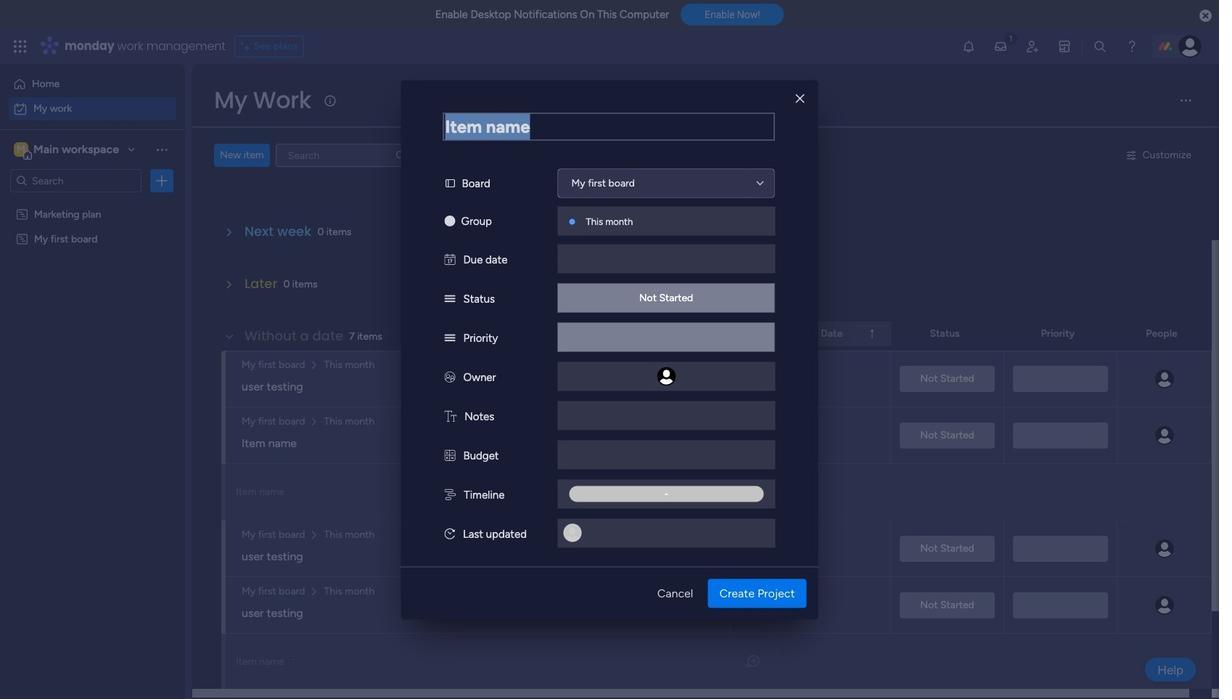 Task type: locate. For each thing, give the bounding box(es) containing it.
help image
[[1125, 39, 1140, 54]]

0 vertical spatial v2 status image
[[445, 292, 455, 305]]

v2 pulse updated log image
[[445, 527, 455, 540]]

list box
[[0, 199, 185, 447]]

None field
[[443, 113, 775, 140]]

search everything image
[[1093, 39, 1108, 54]]

invite members image
[[1026, 39, 1040, 54]]

workspace selection element
[[14, 141, 121, 160]]

v2 status image
[[445, 292, 455, 305], [445, 331, 455, 344]]

None search field
[[276, 144, 412, 167]]

2 v2 status image from the top
[[445, 331, 455, 344]]

Filter dashboard by text search field
[[276, 144, 412, 167]]

workspace image
[[14, 142, 28, 158]]

dapulse close image
[[1200, 9, 1212, 23]]

v2 status image up v2 multiple person column image
[[445, 331, 455, 344]]

dapulse date column image
[[445, 253, 455, 266]]

dialog
[[401, 80, 818, 619]]

search image
[[395, 150, 406, 161]]

see plans image
[[241, 38, 254, 54]]

1 vertical spatial v2 status image
[[445, 331, 455, 344]]

column header
[[778, 322, 891, 346]]

option
[[9, 73, 176, 96], [9, 97, 176, 120], [0, 201, 185, 204]]

v2 status image down dapulse date column image
[[445, 292, 455, 305]]



Task type: vqa. For each thing, say whether or not it's contained in the screenshot.
Update feed ICON
yes



Task type: describe. For each thing, give the bounding box(es) containing it.
dapulse text column image
[[445, 409, 457, 422]]

1 v2 status image from the top
[[445, 292, 455, 305]]

1 image
[[1005, 30, 1018, 46]]

v2 multiple person column image
[[445, 370, 455, 383]]

sort image
[[867, 328, 878, 340]]

notifications image
[[962, 39, 976, 54]]

john smith image
[[1179, 35, 1202, 58]]

close image
[[796, 93, 805, 104]]

v2 sun image
[[445, 214, 455, 227]]

Search in workspace field
[[30, 172, 121, 189]]

0 vertical spatial option
[[9, 73, 176, 96]]

dapulse numbers column image
[[445, 449, 455, 462]]

dapulse timeline column image
[[445, 488, 456, 501]]

2 vertical spatial option
[[0, 201, 185, 204]]

monday marketplace image
[[1058, 39, 1072, 54]]

select product image
[[13, 39, 28, 54]]

update feed image
[[994, 39, 1008, 54]]

1 vertical spatial option
[[9, 97, 176, 120]]



